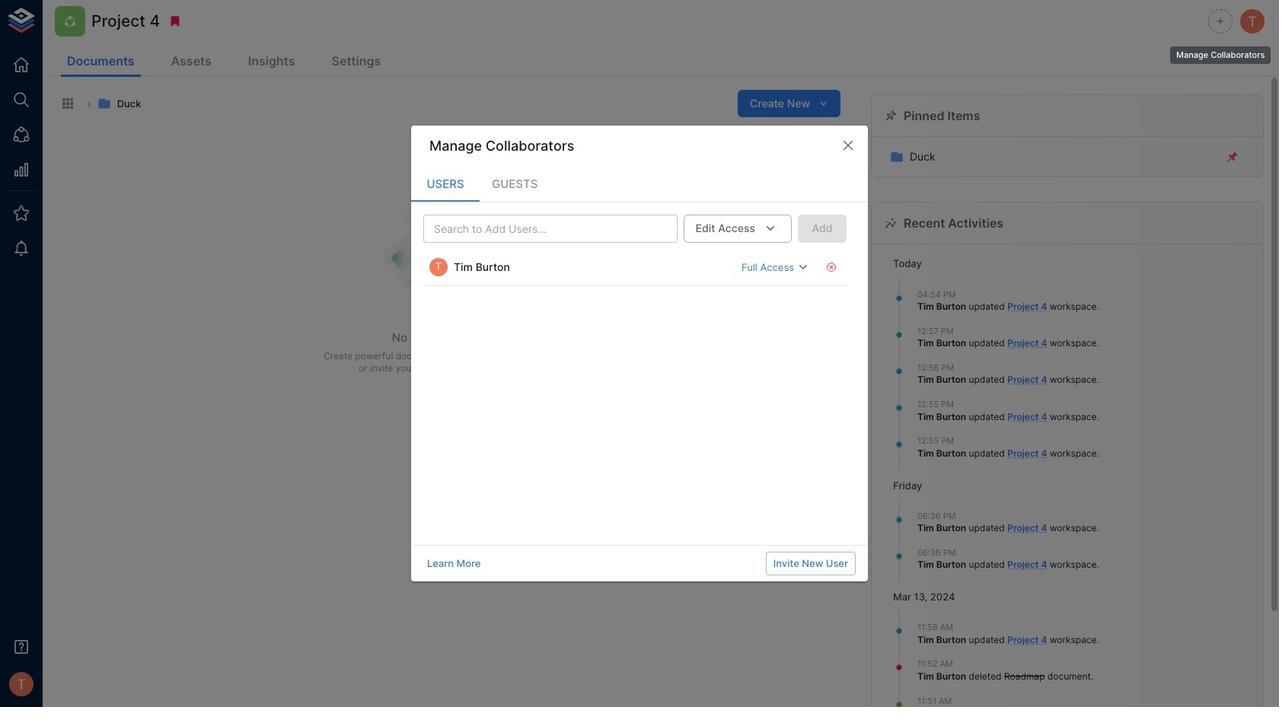 Task type: describe. For each thing, give the bounding box(es) containing it.
unpin image
[[1226, 150, 1239, 164]]

remove bookmark image
[[169, 14, 182, 28]]

Search to Add Users... text field
[[428, 219, 648, 238]]



Task type: vqa. For each thing, say whether or not it's contained in the screenshot.
Search to Add Users... text field
yes



Task type: locate. For each thing, give the bounding box(es) containing it.
tooltip
[[1169, 36, 1272, 66]]

tab list
[[411, 165, 868, 202]]

dialog
[[411, 126, 868, 582]]



